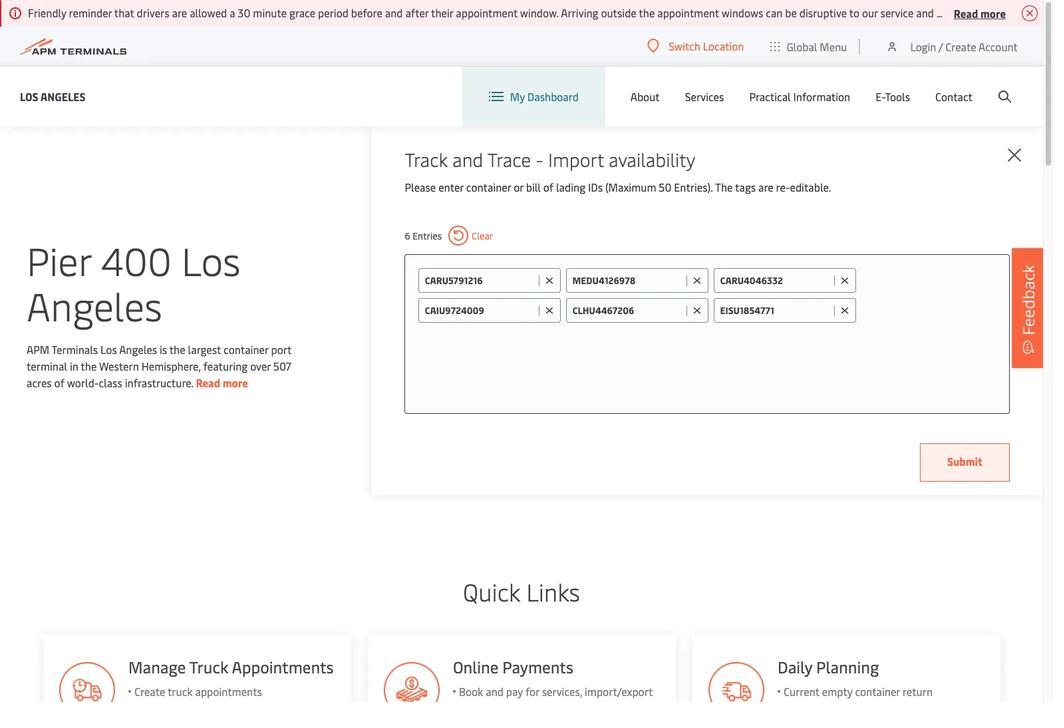 Task type: describe. For each thing, give the bounding box(es) containing it.
30
[[238, 5, 250, 20]]

tools
[[885, 89, 910, 104]]

create truck appointments
[[134, 684, 261, 699]]

truck
[[167, 684, 192, 699]]

arriving
[[561, 5, 599, 20]]

1 vertical spatial are
[[759, 180, 774, 194]]

online
[[453, 656, 498, 677]]

login
[[911, 39, 936, 54]]

for
[[525, 684, 539, 699]]

entries).
[[674, 180, 713, 194]]

clear
[[472, 229, 493, 242]]

clear button
[[449, 226, 493, 246]]

information
[[794, 89, 851, 104]]

pay
[[506, 684, 523, 699]]

switch
[[669, 39, 701, 53]]

more for read more link
[[223, 375, 248, 390]]

daily planning current empty container return availability by shipping line
[[778, 656, 933, 702]]

by
[[837, 701, 849, 702]]

los angeles
[[20, 89, 86, 103]]

and left after
[[385, 5, 403, 20]]

be
[[785, 5, 797, 20]]

login / create account link
[[886, 27, 1018, 66]]

quick
[[463, 575, 520, 608]]

container inside daily planning current empty container return availability by shipping line
[[855, 684, 900, 699]]

global menu
[[787, 39, 847, 54]]

our
[[862, 5, 878, 20]]

trace
[[487, 146, 531, 172]]

(maximum
[[605, 180, 656, 194]]

and left have
[[916, 5, 934, 20]]

los for pier 400 los angeles
[[181, 233, 241, 286]]

payments
[[502, 656, 573, 677]]

tags
[[735, 180, 756, 194]]

2 vertical spatial the
[[81, 358, 97, 373]]

location
[[703, 39, 744, 53]]

editable.
[[790, 180, 831, 194]]

in
[[70, 358, 78, 373]]

50
[[659, 180, 672, 194]]

of inside apm terminals los angeles is the largest container port terminal in the western hemisphere, featuring over 507 acres of world-class infrastructure.
[[54, 375, 65, 390]]

period
[[318, 5, 349, 20]]

grace
[[289, 5, 315, 20]]

is
[[160, 342, 167, 356]]

terminal
[[27, 358, 67, 373]]

6 entries
[[405, 229, 442, 242]]

their
[[431, 5, 453, 20]]

disruptive
[[800, 5, 847, 20]]

read for read more link
[[196, 375, 220, 390]]

global
[[787, 39, 817, 54]]

manager truck appointments - 53 image
[[59, 662, 114, 702]]

or
[[514, 180, 524, 194]]

and inside online payments book and pay for services, import/export charges
[[485, 684, 503, 699]]

please
[[405, 180, 436, 194]]

negative
[[962, 5, 1002, 20]]

507
[[273, 358, 291, 373]]

bill
[[526, 180, 541, 194]]

before
[[351, 5, 383, 20]]

import/export
[[584, 684, 652, 699]]

about
[[631, 89, 660, 104]]

practical
[[750, 89, 791, 104]]

have
[[937, 5, 959, 20]]

my dashboard button
[[489, 67, 579, 126]]

services button
[[685, 67, 724, 126]]

links
[[526, 575, 580, 608]]

acres
[[27, 375, 52, 390]]

container inside apm terminals los angeles is the largest container port terminal in the western hemisphere, featuring over 507 acres of world-class infrastructure.
[[224, 342, 269, 356]]

return
[[903, 684, 933, 699]]

contact
[[936, 89, 973, 104]]

hemisphere,
[[141, 358, 201, 373]]

los inside 'link'
[[20, 89, 38, 103]]

e-tools button
[[876, 67, 910, 126]]

featuring
[[203, 358, 248, 373]]

2 appointment from the left
[[658, 5, 719, 20]]

appointments
[[195, 684, 261, 699]]

read for the read more button
[[954, 6, 978, 20]]

pier
[[27, 233, 91, 286]]

track
[[405, 146, 448, 172]]

empty
[[822, 684, 853, 699]]

submit button
[[920, 443, 1010, 482]]

allowed
[[190, 5, 227, 20]]

los angeles link
[[20, 88, 86, 105]]

and up enter
[[453, 146, 483, 172]]

availability inside daily planning current empty container return availability by shipping line
[[784, 701, 835, 702]]

can
[[766, 5, 783, 20]]

please enter container or bill of lading ids (maximum 50 entries). the tags are re-editable.
[[405, 180, 831, 194]]



Task type: vqa. For each thing, say whether or not it's contained in the screenshot.
the Download
no



Task type: locate. For each thing, give the bounding box(es) containing it.
tariffs - 131 image
[[383, 662, 439, 702]]

0 horizontal spatial read more
[[196, 375, 248, 390]]

1 vertical spatial more
[[223, 375, 248, 390]]

and up charges
[[485, 684, 503, 699]]

book
[[459, 684, 483, 699]]

class
[[99, 375, 122, 390]]

1 vertical spatial availability
[[784, 701, 835, 702]]

apm
[[27, 342, 49, 356]]

angeles inside apm terminals los angeles is the largest container port terminal in the western hemisphere, featuring over 507 acres of world-class infrastructure.
[[119, 342, 157, 356]]

a
[[230, 5, 235, 20]]

western
[[99, 358, 139, 373]]

read more
[[954, 6, 1006, 20], [196, 375, 248, 390]]

read more down featuring
[[196, 375, 248, 390]]

0 vertical spatial read
[[954, 6, 978, 20]]

Entered ID text field
[[425, 274, 536, 287], [720, 274, 831, 287], [425, 304, 536, 317]]

shipping
[[851, 701, 891, 702]]

0 horizontal spatial the
[[81, 358, 97, 373]]

friendly reminder that drivers are allowed a 30 minute grace period before and after their appointment window. arriving outside the appointment windows can be disruptive to our service and have negative impacts on
[[28, 5, 1053, 20]]

login / create account
[[911, 39, 1018, 54]]

availability
[[609, 146, 696, 172], [784, 701, 835, 702]]

create inside login / create account 'link'
[[946, 39, 977, 54]]

of right acres
[[54, 375, 65, 390]]

0 vertical spatial availability
[[609, 146, 696, 172]]

0 horizontal spatial are
[[172, 5, 187, 20]]

world-
[[67, 375, 99, 390]]

read more for read more link
[[196, 375, 248, 390]]

manage
[[128, 656, 185, 677]]

1 horizontal spatial availability
[[784, 701, 835, 702]]

more down featuring
[[223, 375, 248, 390]]

los inside apm terminals los angeles is the largest container port terminal in the western hemisphere, featuring over 507 acres of world-class infrastructure.
[[101, 342, 117, 356]]

container up over
[[224, 342, 269, 356]]

0 horizontal spatial availability
[[609, 146, 696, 172]]

angeles for 400
[[27, 278, 162, 331]]

about button
[[631, 67, 660, 126]]

minute
[[253, 5, 287, 20]]

read inside button
[[954, 6, 978, 20]]

more up account
[[981, 6, 1006, 20]]

daily
[[778, 656, 812, 677]]

1 vertical spatial the
[[169, 342, 185, 356]]

over
[[250, 358, 271, 373]]

services,
[[542, 684, 582, 699]]

apm terminals los angeles is the largest container port terminal in the western hemisphere, featuring over 507 acres of world-class infrastructure.
[[27, 342, 291, 390]]

the
[[639, 5, 655, 20], [169, 342, 185, 356], [81, 358, 97, 373]]

los
[[20, 89, 38, 103], [181, 233, 241, 286], [101, 342, 117, 356]]

drivers
[[137, 5, 169, 20]]

switch location button
[[648, 39, 744, 53]]

2 vertical spatial los
[[101, 342, 117, 356]]

2 vertical spatial container
[[855, 684, 900, 699]]

port
[[271, 342, 291, 356]]

1 horizontal spatial more
[[981, 6, 1006, 20]]

0 horizontal spatial create
[[134, 684, 165, 699]]

1 horizontal spatial appointment
[[658, 5, 719, 20]]

0 vertical spatial read more
[[954, 6, 1006, 20]]

the right outside
[[639, 5, 655, 20]]

current
[[784, 684, 819, 699]]

feedback
[[1017, 264, 1039, 335]]

0 horizontal spatial more
[[223, 375, 248, 390]]

practical information button
[[750, 67, 851, 126]]

more for the read more button
[[981, 6, 1006, 20]]

0 vertical spatial angeles
[[40, 89, 86, 103]]

2 horizontal spatial los
[[181, 233, 241, 286]]

the right in
[[81, 358, 97, 373]]

contact button
[[936, 67, 973, 126]]

more inside the read more button
[[981, 6, 1006, 20]]

close alert image
[[1022, 5, 1038, 21]]

of right bill
[[543, 180, 554, 194]]

ids
[[588, 180, 603, 194]]

practical information
[[750, 89, 851, 104]]

container up shipping
[[855, 684, 900, 699]]

pier 400 los angeles
[[27, 233, 241, 331]]

orange club loyalty program - 56 image
[[708, 662, 764, 702]]

container left or at the top of the page
[[466, 180, 511, 194]]

2 horizontal spatial the
[[639, 5, 655, 20]]

2 horizontal spatial container
[[855, 684, 900, 699]]

0 horizontal spatial container
[[224, 342, 269, 356]]

1 horizontal spatial los
[[101, 342, 117, 356]]

service
[[881, 5, 914, 20]]

0 horizontal spatial read
[[196, 375, 220, 390]]

1 horizontal spatial create
[[946, 39, 977, 54]]

los for apm terminals los angeles is the largest container port terminal in the western hemisphere, featuring over 507 acres of world-class infrastructure.
[[101, 342, 117, 356]]

availability down current
[[784, 701, 835, 702]]

0 vertical spatial container
[[466, 180, 511, 194]]

impacts
[[1005, 5, 1043, 20]]

0 vertical spatial are
[[172, 5, 187, 20]]

online payments book and pay for services, import/export charges
[[453, 656, 652, 702]]

menu
[[820, 39, 847, 54]]

0 horizontal spatial of
[[54, 375, 65, 390]]

1 horizontal spatial the
[[169, 342, 185, 356]]

6
[[405, 229, 410, 242]]

entries
[[413, 229, 442, 242]]

my dashboard
[[510, 89, 579, 104]]

are left re-
[[759, 180, 774, 194]]

0 horizontal spatial los
[[20, 89, 38, 103]]

0 vertical spatial los
[[20, 89, 38, 103]]

1 vertical spatial los
[[181, 233, 241, 286]]

line
[[894, 701, 911, 702]]

read
[[954, 6, 978, 20], [196, 375, 220, 390]]

charges
[[459, 701, 496, 702]]

0 vertical spatial more
[[981, 6, 1006, 20]]

windows
[[722, 5, 763, 20]]

read up login / create account
[[954, 6, 978, 20]]

are
[[172, 5, 187, 20], [759, 180, 774, 194]]

quick links
[[463, 575, 580, 608]]

are right drivers
[[172, 5, 187, 20]]

1 vertical spatial read
[[196, 375, 220, 390]]

read down featuring
[[196, 375, 220, 390]]

read more button
[[954, 5, 1006, 21]]

0 horizontal spatial appointment
[[456, 5, 518, 20]]

e-
[[876, 89, 885, 104]]

read more for the read more button
[[954, 6, 1006, 20]]

1 appointment from the left
[[456, 5, 518, 20]]

services
[[685, 89, 724, 104]]

Entered ID text field
[[573, 274, 684, 287], [573, 304, 684, 317], [720, 304, 831, 317]]

0 vertical spatial the
[[639, 5, 655, 20]]

the
[[715, 180, 733, 194]]

my
[[510, 89, 525, 104]]

the right is
[[169, 342, 185, 356]]

account
[[979, 39, 1018, 54]]

to
[[850, 5, 860, 20]]

switch location
[[669, 39, 744, 53]]

1 vertical spatial create
[[134, 684, 165, 699]]

availability up 50
[[609, 146, 696, 172]]

track and trace - import availability
[[405, 146, 696, 172]]

appointments
[[231, 656, 333, 677]]

1 vertical spatial angeles
[[27, 278, 162, 331]]

la secondary image
[[49, 339, 282, 538]]

submit
[[948, 454, 983, 468]]

create down manage
[[134, 684, 165, 699]]

0 vertical spatial create
[[946, 39, 977, 54]]

appointment up switch
[[658, 5, 719, 20]]

-
[[536, 146, 544, 172]]

1 horizontal spatial read
[[954, 6, 978, 20]]

1 vertical spatial of
[[54, 375, 65, 390]]

enter
[[439, 180, 464, 194]]

read more up login / create account
[[954, 6, 1006, 20]]

0 vertical spatial of
[[543, 180, 554, 194]]

create right / on the right top of page
[[946, 39, 977, 54]]

reminder
[[69, 5, 112, 20]]

angeles inside 'link'
[[40, 89, 86, 103]]

angeles inside pier 400 los angeles
[[27, 278, 162, 331]]

400
[[101, 233, 172, 286]]

planning
[[816, 656, 879, 677]]

2 vertical spatial angeles
[[119, 342, 157, 356]]

angeles for terminals
[[119, 342, 157, 356]]

largest
[[188, 342, 221, 356]]

lading
[[556, 180, 586, 194]]

1 horizontal spatial container
[[466, 180, 511, 194]]

infrastructure.
[[125, 375, 193, 390]]

1 horizontal spatial are
[[759, 180, 774, 194]]

appointment right their
[[456, 5, 518, 20]]

e-tools
[[876, 89, 910, 104]]

/
[[939, 39, 943, 54]]

1 horizontal spatial read more
[[954, 6, 1006, 20]]

los inside pier 400 los angeles
[[181, 233, 241, 286]]

terminals
[[52, 342, 98, 356]]

1 vertical spatial read more
[[196, 375, 248, 390]]

1 vertical spatial container
[[224, 342, 269, 356]]

container
[[466, 180, 511, 194], [224, 342, 269, 356], [855, 684, 900, 699]]

1 horizontal spatial of
[[543, 180, 554, 194]]



